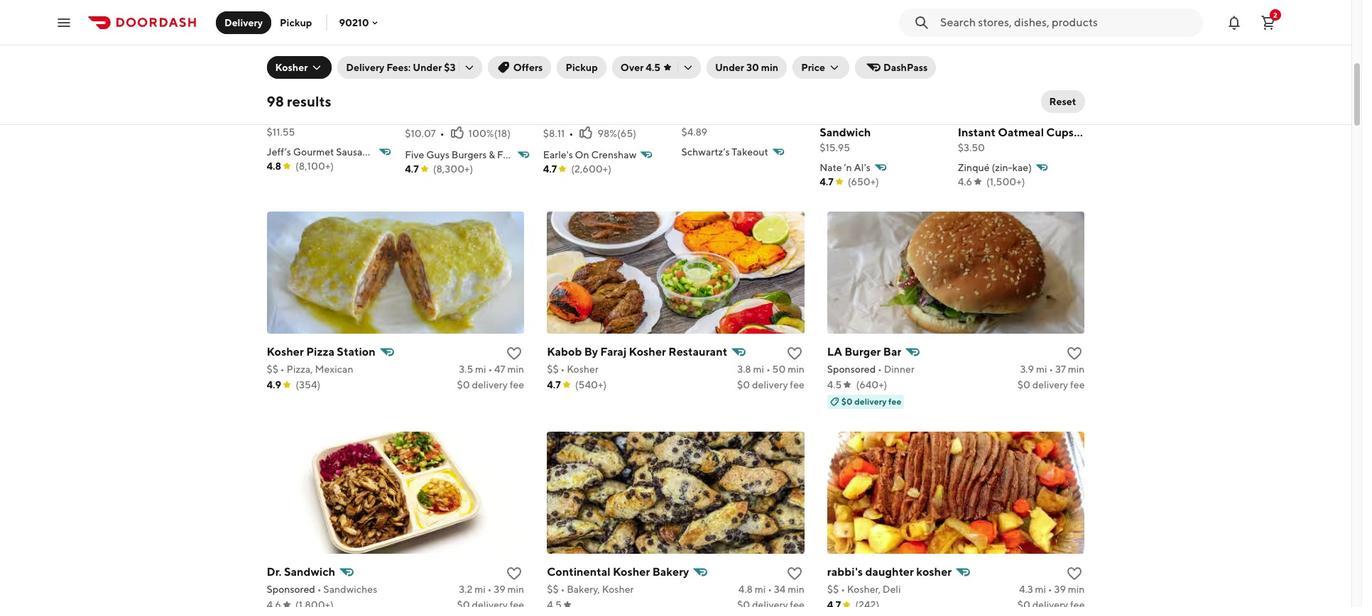 Task type: vqa. For each thing, say whether or not it's contained in the screenshot.
second 39
yes



Task type: locate. For each thing, give the bounding box(es) containing it.
0 horizontal spatial 4.8
[[267, 160, 281, 172]]

39 right "4.3"
[[1054, 583, 1066, 595]]

min
[[761, 62, 778, 73], [507, 363, 524, 375], [788, 363, 804, 375], [1068, 363, 1085, 375], [507, 583, 524, 595], [788, 583, 804, 595], [1068, 583, 1085, 595]]

1 39 from the left
[[494, 583, 505, 595]]

pickup button left over at left top
[[557, 56, 606, 79]]

fee for kabob by faraj kosher restaurant
[[790, 379, 804, 390]]

4.7 for kosher beef jumbo
[[543, 163, 557, 174]]

• down dr. sandwich at the bottom left of the page
[[317, 583, 321, 595]]

mi right 3.8
[[753, 363, 764, 375]]

mi for la burger bar
[[1036, 363, 1047, 375]]

34
[[774, 583, 786, 595]]

click to add this store to your saved list image for kabob by faraj kosher restaurant
[[786, 345, 803, 362]]

3 items, open order cart image
[[1260, 14, 1277, 31]]

(1,500+)
[[986, 176, 1025, 187]]

mi right 3.9 at right
[[1036, 363, 1047, 375]]

$​0 delivery fee down 3.9 mi • 37 min
[[1017, 379, 1085, 390]]

daughter
[[865, 565, 914, 579]]

$$ for rabbi's daughter kosher
[[827, 583, 839, 595]]

hot
[[474, 110, 494, 123]]

delivery inside button
[[224, 17, 263, 28]]

pickup button up kosher button
[[271, 11, 321, 34]]

4.7 down nate
[[820, 176, 833, 187]]

pickup
[[280, 17, 312, 28], [566, 62, 598, 73]]

reset button
[[1041, 90, 1085, 113]]

0 vertical spatial pickup
[[280, 17, 312, 28]]

• left 47
[[488, 363, 492, 375]]

2 39 from the left
[[1054, 583, 1066, 595]]

kosher inside kosher salami sandwich $15.95
[[820, 110, 857, 123]]

0 horizontal spatial sandwich
[[284, 565, 335, 579]]

4.9
[[267, 379, 281, 390]]

98%(65)
[[597, 128, 636, 139]]

sponsored down burger
[[827, 363, 876, 375]]

1 horizontal spatial sponsored
[[827, 363, 876, 375]]

kosher down results
[[295, 110, 332, 123]]

kosher up $4.89
[[681, 110, 719, 123]]

$​0 down 3.5 at the bottom left
[[457, 379, 470, 390]]

click to add this store to your saved list image up 4.8 mi • 34 min
[[786, 565, 803, 582]]

mi
[[475, 363, 486, 375], [753, 363, 764, 375], [1036, 363, 1047, 375], [474, 583, 486, 595], [755, 583, 766, 595], [1035, 583, 1046, 595]]

over 4.5 button
[[612, 56, 701, 79]]

4.8 for 4.8 mi • 34 min
[[738, 583, 753, 595]]

$​0 delivery fee for kosher pizza station
[[457, 379, 524, 390]]

restaurant
[[668, 345, 727, 358]]

delivery down (640+)
[[854, 396, 887, 407]]

rabbi's
[[827, 565, 863, 579]]

• right 3.2
[[487, 583, 492, 595]]

kosher up $15.95
[[820, 110, 857, 123]]

0 horizontal spatial sponsored
[[267, 583, 315, 595]]

min right 47
[[507, 363, 524, 375]]

39
[[494, 583, 505, 595], [1054, 583, 1066, 595]]

on
[[575, 149, 589, 160]]

open menu image
[[55, 14, 72, 31]]

click to add this store to your saved list image up 3.5 mi • 47 min
[[506, 345, 523, 362]]

1 horizontal spatial sandwich
[[820, 125, 871, 139]]

2 horizontal spatial $​0
[[1017, 379, 1030, 390]]

4.8 down jeff's
[[267, 160, 281, 172]]

mi right 3.2
[[474, 583, 486, 595]]

1 horizontal spatial click to add this store to your saved list image
[[786, 565, 803, 582]]

min right 30
[[761, 62, 778, 73]]

delivery
[[224, 17, 263, 28], [346, 62, 384, 73]]

price button
[[793, 56, 849, 79]]

sausage
[[336, 146, 374, 157]]

1 vertical spatial pickup button
[[557, 56, 606, 79]]

4.8 for 4.8
[[267, 160, 281, 172]]

$11.55
[[267, 126, 295, 138]]

earle's
[[543, 149, 573, 160]]

3.9 mi • 37 min
[[1020, 363, 1085, 375]]

rabbi's daughter kosher
[[827, 565, 952, 579]]

2 $​0 from the left
[[737, 379, 750, 390]]

under left $3
[[413, 62, 442, 73]]

dog up jeff's gourmet sausage factory
[[335, 110, 357, 123]]

1 vertical spatial sponsored
[[267, 583, 315, 595]]

90210
[[339, 17, 369, 28]]

0 horizontal spatial dog
[[335, 110, 357, 123]]

guys
[[426, 149, 450, 160]]

fees:
[[386, 62, 411, 73]]

1 horizontal spatial 4.8
[[738, 583, 753, 595]]

0 horizontal spatial pickup
[[280, 17, 312, 28]]

4.7
[[405, 163, 419, 174], [543, 163, 557, 174], [820, 176, 833, 187], [547, 379, 561, 390]]

jeff's gourmet sausage factory
[[267, 146, 410, 157]]

delivery down 3.8 mi • 50 min
[[752, 379, 788, 390]]

1 horizontal spatial under
[[715, 62, 744, 73]]

crenshaw
[[591, 149, 637, 160]]

delivery for la burger bar
[[1032, 379, 1068, 390]]

click to add this store to your saved list image up 3.8 mi • 50 min
[[786, 345, 803, 362]]

0 horizontal spatial $​0 delivery fee
[[457, 379, 524, 390]]

kosher pizza station
[[267, 345, 375, 358]]

station
[[337, 345, 375, 358]]

1 dog from the left
[[335, 110, 357, 123]]

kosher up 98 results
[[275, 62, 308, 73]]

fee down 3.9 mi • 37 min
[[1070, 379, 1085, 390]]

Store search: begin typing to search for stores available on DoorDash text field
[[940, 15, 1194, 30]]

4.8
[[267, 160, 281, 172], [738, 583, 753, 595]]

min right 34
[[788, 583, 804, 595]]

$$ • bakery, kosher
[[547, 583, 634, 595]]

0 horizontal spatial delivery
[[224, 17, 263, 28]]

continental kosher bakery
[[547, 565, 689, 579]]

$$ for continental kosher bakery
[[547, 583, 559, 595]]

2 $​0 delivery fee from the left
[[737, 379, 804, 390]]

0 horizontal spatial under
[[413, 62, 442, 73]]

(650+)
[[848, 176, 879, 187]]

pickup up kosher button
[[280, 17, 312, 28]]

1 $​0 delivery fee from the left
[[457, 379, 524, 390]]

min right "4.3"
[[1068, 583, 1085, 595]]

kosher left bakery
[[613, 565, 650, 579]]

fee down 3.8 mi • 50 min
[[790, 379, 804, 390]]

4.7 down earle's
[[543, 163, 557, 174]]

dog right the hot
[[496, 110, 518, 123]]

$4.89
[[681, 126, 707, 138]]

dog
[[335, 110, 357, 123], [496, 110, 518, 123]]

mi right "4.3"
[[1035, 583, 1046, 595]]

$​0 delivery fee
[[457, 379, 524, 390], [737, 379, 804, 390], [1017, 379, 1085, 390]]

• right "$8.11"
[[569, 128, 573, 139]]

39 right 3.2
[[494, 583, 505, 595]]

click to add this store to your saved list image
[[506, 345, 523, 362], [1066, 345, 1083, 362], [786, 565, 803, 582]]

1 horizontal spatial $​0
[[737, 379, 750, 390]]

(zin-
[[992, 162, 1012, 173]]

sandwich inside kosher salami sandwich $15.95
[[820, 125, 871, 139]]

$​0 down 3.9 at right
[[1017, 379, 1030, 390]]

0 vertical spatial delivery
[[224, 17, 263, 28]]

five
[[405, 149, 424, 160]]

4.7 down five
[[405, 163, 419, 174]]

1 vertical spatial 4.8
[[738, 583, 753, 595]]

kabob
[[547, 345, 582, 358]]

0 vertical spatial sponsored
[[827, 363, 876, 375]]

3.2
[[459, 583, 472, 595]]

•
[[440, 128, 444, 139], [569, 128, 573, 139], [280, 363, 285, 375], [488, 363, 492, 375], [561, 363, 565, 375], [766, 363, 770, 375], [878, 363, 882, 375], [1049, 363, 1053, 375], [317, 583, 321, 595], [487, 583, 492, 595], [561, 583, 565, 595], [768, 583, 772, 595], [841, 583, 845, 595], [1048, 583, 1052, 595]]

• right "4.3"
[[1048, 583, 1052, 595]]

1 horizontal spatial dog
[[496, 110, 518, 123]]

0 horizontal spatial $​0
[[457, 379, 470, 390]]

1 horizontal spatial click to add this store to your saved list image
[[786, 345, 803, 362]]

delivery for delivery
[[224, 17, 263, 28]]

kae)
[[1012, 162, 1032, 173]]

under
[[413, 62, 442, 73], [715, 62, 744, 73]]

min right 3.2
[[507, 583, 524, 595]]

• up guys
[[440, 128, 444, 139]]

1 horizontal spatial 4.5
[[827, 379, 842, 390]]

2 horizontal spatial click to add this store to your saved list image
[[1066, 565, 1083, 582]]

reset
[[1049, 96, 1076, 107]]

3 $​0 from the left
[[1017, 379, 1030, 390]]

$​0 delivery fee down 3.5 mi • 47 min
[[457, 379, 524, 390]]

$$ left bakery,
[[547, 583, 559, 595]]

over
[[621, 62, 644, 73]]

3.5 mi • 47 min
[[459, 363, 524, 375]]

sandwiches
[[323, 583, 377, 595]]

click to add this store to your saved list image up 3.2 mi • 39 min
[[506, 565, 523, 582]]

min for bakery
[[788, 583, 804, 595]]

0 horizontal spatial click to add this store to your saved list image
[[506, 345, 523, 362]]

zinqué (zin-kae)
[[958, 162, 1032, 173]]

delivery down 3.9 mi • 37 min
[[1032, 379, 1068, 390]]

1 vertical spatial 4.5
[[827, 379, 842, 390]]

3.9
[[1020, 363, 1034, 375]]

1 horizontal spatial 39
[[1054, 583, 1066, 595]]

nate 'n al's
[[820, 162, 871, 173]]

$$ • kosher, deli
[[827, 583, 901, 595]]

1 horizontal spatial delivery
[[346, 62, 384, 73]]

min inside button
[[761, 62, 778, 73]]

min for kosher
[[1068, 583, 1085, 595]]

3 $​0 delivery fee from the left
[[1017, 379, 1085, 390]]

sandwich up $15.95
[[820, 125, 871, 139]]

jumbo
[[610, 110, 646, 123]]

2 under from the left
[[715, 62, 744, 73]]

0 horizontal spatial pickup button
[[271, 11, 321, 34]]

fee down 3.5 mi • 47 min
[[510, 379, 524, 390]]

delivery down 3.5 mi • 47 min
[[472, 379, 508, 390]]

kosher right the faraj
[[629, 345, 666, 358]]

(540+)
[[575, 379, 607, 390]]

kosher up pizza,
[[267, 345, 304, 358]]

mi for kabob by faraj kosher restaurant
[[753, 363, 764, 375]]

min right 50
[[788, 363, 804, 375]]

1 horizontal spatial pickup
[[566, 62, 598, 73]]

0 horizontal spatial 39
[[494, 583, 505, 595]]

$$ up 4.9
[[267, 363, 278, 375]]

$​0 delivery fee down 3.8 mi • 50 min
[[737, 379, 804, 390]]

0 horizontal spatial 4.5
[[646, 62, 660, 73]]

sandwich up sponsored • sandwiches
[[284, 565, 335, 579]]

delivery for kosher pizza station
[[472, 379, 508, 390]]

2 dog from the left
[[496, 110, 518, 123]]

mi left 34
[[755, 583, 766, 595]]

4.5 up $0
[[827, 379, 842, 390]]

0 vertical spatial 4.8
[[267, 160, 281, 172]]

$$
[[267, 363, 278, 375], [547, 363, 559, 375], [547, 583, 559, 595], [827, 583, 839, 595]]

pickup left over at left top
[[566, 62, 598, 73]]

0 vertical spatial sandwich
[[820, 125, 871, 139]]

2 horizontal spatial $​0 delivery fee
[[1017, 379, 1085, 390]]

$0 delivery fee
[[841, 396, 901, 407]]

min for bar
[[1068, 363, 1085, 375]]

(2,600+)
[[571, 163, 611, 174]]

4.5 inside 'button'
[[646, 62, 660, 73]]

(354)
[[296, 379, 320, 390]]

4.7 down the $$ • kosher
[[547, 379, 561, 390]]

4.5 right over at left top
[[646, 62, 660, 73]]

$$ down kabob at the left
[[547, 363, 559, 375]]

1 vertical spatial delivery
[[346, 62, 384, 73]]

$$ down rabbi's
[[827, 583, 839, 595]]

click to add this store to your saved list image up 3.9 mi • 37 min
[[1066, 345, 1083, 362]]

1 $​0 from the left
[[457, 379, 470, 390]]

min right 37
[[1068, 363, 1085, 375]]

under left 30
[[715, 62, 744, 73]]

1 vertical spatial sandwich
[[284, 565, 335, 579]]

burgers
[[452, 149, 487, 160]]

kid's kosher dog $11.55
[[267, 110, 357, 138]]

$​0 down 3.8
[[737, 379, 750, 390]]

0 vertical spatial 4.5
[[646, 62, 660, 73]]

1 under from the left
[[413, 62, 442, 73]]

2 horizontal spatial click to add this store to your saved list image
[[1066, 345, 1083, 362]]

mi for continental kosher bakery
[[755, 583, 766, 595]]

la burger bar
[[827, 345, 901, 358]]

sponsored for sandwich
[[267, 583, 315, 595]]

price
[[801, 62, 825, 73]]

4.8 left 34
[[738, 583, 753, 595]]

click to add this store to your saved list image up 4.3 mi • 39 min
[[1066, 565, 1083, 582]]

pickup button
[[271, 11, 321, 34], [557, 56, 606, 79]]

dashpass button
[[855, 56, 936, 79]]

sponsored down dr. sandwich at the bottom left of the page
[[267, 583, 315, 595]]

4.8 mi • 34 min
[[738, 583, 804, 595]]

4.7 for kosher salami sandwich
[[820, 176, 833, 187]]

$​0 for la burger bar
[[1017, 379, 1030, 390]]

pizza
[[306, 345, 334, 358]]

1 horizontal spatial $​0 delivery fee
[[737, 379, 804, 390]]

3.8 mi • 50 min
[[737, 363, 804, 375]]

• left bakery,
[[561, 583, 565, 595]]

mi right 3.5 at the bottom left
[[475, 363, 486, 375]]

five guys burgers & fries
[[405, 149, 519, 160]]

0 horizontal spatial click to add this store to your saved list image
[[506, 565, 523, 582]]

click to add this store to your saved list image
[[786, 345, 803, 362], [506, 565, 523, 582], [1066, 565, 1083, 582]]



Task type: describe. For each thing, give the bounding box(es) containing it.
min for faraj
[[788, 363, 804, 375]]

add
[[1054, 84, 1073, 95]]

• left 50
[[766, 363, 770, 375]]

kosher beef jumbo
[[543, 110, 646, 123]]

kosher up (540+)
[[567, 363, 599, 375]]

gourmet
[[293, 146, 334, 157]]

2 button
[[1254, 8, 1282, 37]]

• up (640+)
[[878, 363, 882, 375]]

dr. sandwich
[[267, 565, 335, 579]]

1 horizontal spatial pickup button
[[557, 56, 606, 79]]

sponsored • dinner
[[827, 363, 915, 375]]

&
[[489, 149, 495, 160]]

kosher up $8.11 •
[[543, 110, 580, 123]]

$$ for kabob by faraj kosher restaurant
[[547, 363, 559, 375]]

$$ • kosher
[[547, 363, 599, 375]]

3.2 mi • 39 min
[[459, 583, 524, 595]]

$8.11 •
[[543, 128, 573, 139]]

mi for kosher pizza station
[[475, 363, 486, 375]]

nate
[[820, 162, 842, 173]]

fries
[[497, 149, 519, 160]]

takeout
[[732, 146, 768, 157]]

• down kabob at the left
[[561, 363, 565, 375]]

over 4.5
[[621, 62, 660, 73]]

kid's
[[267, 110, 293, 123]]

sponsored for burger
[[827, 363, 876, 375]]

37
[[1055, 363, 1066, 375]]

dr.
[[267, 565, 282, 579]]

zinqué
[[958, 162, 990, 173]]

la
[[827, 345, 842, 358]]

delivery fees: under $3
[[346, 62, 456, 73]]

mi for rabbi's daughter kosher
[[1035, 583, 1046, 595]]

100%(18)
[[468, 128, 511, 139]]

90210 button
[[339, 17, 380, 28]]

1 vertical spatial pickup
[[566, 62, 598, 73]]

pizza,
[[287, 363, 313, 375]]

dinner
[[884, 363, 915, 375]]

delivery button
[[216, 11, 271, 34]]

• left pizza,
[[280, 363, 285, 375]]

burger
[[844, 345, 881, 358]]

$​0 delivery fee for kabob by faraj kosher restaurant
[[737, 379, 804, 390]]

$​0 for kosher pizza station
[[457, 379, 470, 390]]

bar
[[883, 345, 901, 358]]

by
[[584, 345, 598, 358]]

kosher inside "kosher relish $4.89"
[[681, 110, 719, 123]]

click to add this store to your saved list image for rabbi's daughter kosher
[[1066, 565, 1083, 582]]

30
[[746, 62, 759, 73]]

$10.07
[[405, 128, 436, 139]]

kosher
[[916, 565, 952, 579]]

98 results
[[267, 93, 331, 109]]

click to add this store to your saved list image for dr. sandwich
[[506, 565, 523, 582]]

39 for rabbi's daughter kosher
[[1054, 583, 1066, 595]]

• left 34
[[768, 583, 772, 595]]

3.5
[[459, 363, 473, 375]]

kosher salami sandwich $15.95
[[820, 110, 894, 153]]

kosher up the $10.07 •
[[405, 110, 442, 123]]

factory
[[376, 146, 410, 157]]

(8,300+)
[[433, 163, 473, 174]]

'n
[[844, 162, 852, 173]]

(640+)
[[856, 379, 887, 390]]

fee for kosher pizza station
[[510, 379, 524, 390]]

click to add this store to your saved list image for bakery
[[786, 565, 803, 582]]

kosher,
[[847, 583, 881, 595]]

notification bell image
[[1226, 14, 1243, 31]]

dashpass
[[883, 62, 928, 73]]

kosher relish $4.89
[[681, 110, 754, 138]]

$$ for kosher pizza station
[[267, 363, 278, 375]]

fee for la burger bar
[[1070, 379, 1085, 390]]

$8.11
[[543, 128, 565, 139]]

mexican
[[315, 363, 353, 375]]

• left 37
[[1049, 363, 1053, 375]]

beef
[[583, 110, 608, 123]]

4.3 mi • 39 min
[[1019, 583, 1085, 595]]

min for station
[[507, 363, 524, 375]]

$​0 for kabob by faraj kosher restaurant
[[737, 379, 750, 390]]

(8,100+)
[[295, 160, 334, 172]]

bakery
[[652, 565, 689, 579]]

$​0 delivery fee for la burger bar
[[1017, 379, 1085, 390]]

2
[[1273, 10, 1277, 19]]

dog inside kid's kosher dog $11.55
[[335, 110, 357, 123]]

style
[[444, 110, 471, 123]]

click to add this store to your saved list image for bar
[[1066, 345, 1083, 362]]

salami
[[859, 110, 894, 123]]

kosher style hot dog
[[405, 110, 518, 123]]

under 30 min button
[[707, 56, 787, 79]]

jeff's
[[267, 146, 291, 157]]

al's
[[854, 162, 871, 173]]

delivery for delivery fees: under $3
[[346, 62, 384, 73]]

delivery for kabob by faraj kosher restaurant
[[752, 379, 788, 390]]

click to add this store to your saved list image for station
[[506, 345, 523, 362]]

• down rabbi's
[[841, 583, 845, 595]]

47
[[494, 363, 505, 375]]

3.8
[[737, 363, 751, 375]]

kosher inside kid's kosher dog $11.55
[[295, 110, 332, 123]]

offers
[[513, 62, 543, 73]]

bakery,
[[567, 583, 600, 595]]

50
[[772, 363, 786, 375]]

fee down dinner
[[888, 396, 901, 407]]

kosher button
[[267, 56, 332, 79]]

faraj
[[600, 345, 627, 358]]

mi for dr. sandwich
[[474, 583, 486, 595]]

schwartz's
[[681, 146, 730, 157]]

results
[[287, 93, 331, 109]]

0 vertical spatial pickup button
[[271, 11, 321, 34]]

offers button
[[488, 56, 551, 79]]

kosher inside button
[[275, 62, 308, 73]]

continental
[[547, 565, 610, 579]]

4.7 for kosher style hot dog
[[405, 163, 419, 174]]

$3.50
[[958, 142, 985, 153]]

$$ • pizza, mexican
[[267, 363, 353, 375]]

under inside button
[[715, 62, 744, 73]]

relish
[[721, 110, 754, 123]]

39 for dr. sandwich
[[494, 583, 505, 595]]

kosher down continental kosher bakery on the bottom of the page
[[602, 583, 634, 595]]

4.3
[[1019, 583, 1033, 595]]

under 30 min
[[715, 62, 778, 73]]

4.6
[[958, 176, 972, 187]]

$0
[[841, 396, 853, 407]]



